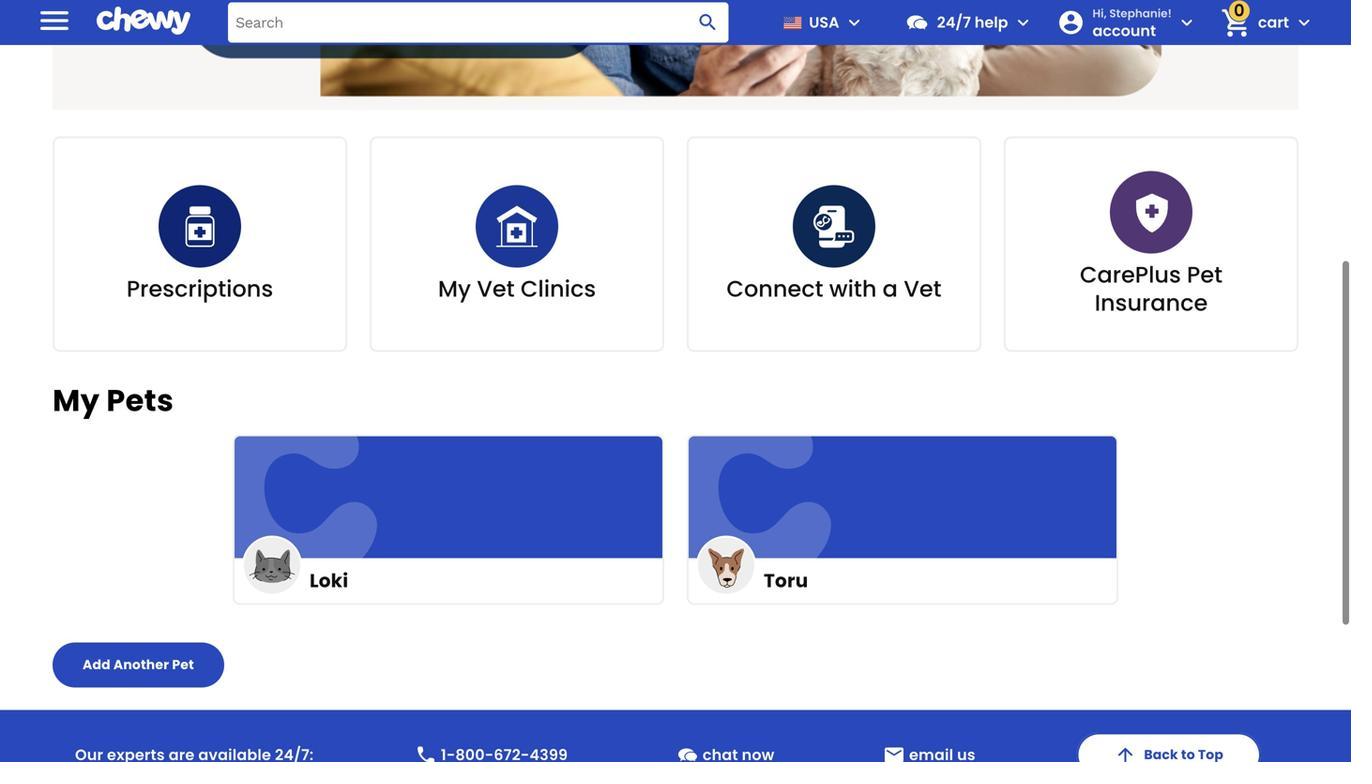 Task type: vqa. For each thing, say whether or not it's contained in the screenshot.
left my
yes



Task type: locate. For each thing, give the bounding box(es) containing it.
menu image left chewy home image
[[36, 2, 73, 39]]

vet left clinics
[[477, 273, 515, 305]]

menu image inside the usa popup button
[[843, 11, 866, 34]]

1 horizontal spatial pet
[[1187, 259, 1223, 291]]

prescriptions link
[[53, 136, 347, 352]]

pets
[[106, 380, 174, 422]]

1 horizontal spatial vet
[[904, 273, 942, 305]]

1 vertical spatial pet
[[172, 656, 194, 675]]

vet
[[477, 273, 515, 305], [904, 273, 942, 305]]

with
[[829, 273, 877, 305]]

0 vertical spatial pet
[[1187, 259, 1223, 291]]

vet clinics image
[[494, 204, 539, 249]]

learn more about connect with a vet, vet guidance when you need it most, connect with a vet offers real-time chat or video support. image
[[53, 0, 1298, 110]]

0 horizontal spatial my
[[53, 380, 100, 422]]

Search text field
[[228, 2, 729, 43]]

connect with a vet
[[727, 273, 942, 305]]

0 horizontal spatial menu image
[[36, 2, 73, 39]]

chewy support image
[[905, 10, 929, 35]]

careplus pet insurance link
[[1004, 136, 1298, 352]]

vet right a
[[904, 273, 942, 305]]

0 horizontal spatial pet
[[172, 656, 194, 675]]

hi, stephanie! account
[[1093, 5, 1172, 41]]

pet inside careplus pet insurance
[[1187, 259, 1223, 291]]

connect
[[727, 273, 823, 305]]

my vet clinics link
[[370, 136, 664, 352]]

my for my pets
[[53, 380, 100, 422]]

0 horizontal spatial vet
[[477, 273, 515, 305]]

connect with a vet mobile image
[[812, 204, 857, 249]]

1 horizontal spatial menu image
[[843, 11, 866, 34]]

my
[[438, 273, 471, 305], [53, 380, 100, 422]]

usa
[[809, 12, 839, 33]]

pet right another
[[172, 656, 194, 675]]

add
[[83, 656, 110, 675]]

toru link
[[687, 435, 1118, 606]]

a
[[883, 273, 898, 305]]

menu image right usa
[[843, 11, 866, 34]]

prescription bottle image
[[177, 204, 222, 249]]

careplus pet insurance
[[1080, 259, 1223, 319]]

connect with a vet link
[[687, 136, 981, 352]]

1 vertical spatial my
[[53, 380, 100, 422]]

cart link
[[1213, 0, 1289, 45]]

my for my vet clinics
[[438, 273, 471, 305]]

account menu image
[[1175, 11, 1198, 34]]

pet
[[1187, 259, 1223, 291], [172, 656, 194, 675]]

24/7
[[937, 12, 971, 33]]

1 horizontal spatial my
[[438, 273, 471, 305]]

Product search field
[[228, 2, 729, 43]]

hi,
[[1093, 5, 1107, 21]]

chewy home image
[[97, 0, 190, 42]]

0 vertical spatial my
[[438, 273, 471, 305]]

submit search image
[[697, 11, 719, 34]]

pet right careplus
[[1187, 259, 1223, 291]]

menu image
[[36, 2, 73, 39], [843, 11, 866, 34]]

account
[[1093, 20, 1156, 41]]



Task type: describe. For each thing, give the bounding box(es) containing it.
items image
[[1219, 6, 1252, 39]]

pet inside 'link'
[[172, 656, 194, 675]]

chewy support image
[[676, 745, 699, 763]]

insurance
[[1095, 287, 1208, 319]]

another
[[113, 656, 169, 675]]

prescriptions
[[127, 273, 273, 305]]

2 vet from the left
[[904, 273, 942, 305]]

my vet clinics
[[438, 273, 596, 305]]

careplus
[[1080, 259, 1181, 291]]

loki link
[[233, 435, 664, 606]]

careplus pet insurance image
[[1129, 190, 1174, 235]]

cart menu image
[[1293, 11, 1315, 34]]

add another pet
[[83, 656, 194, 675]]

toru
[[764, 568, 808, 595]]

1 vet from the left
[[477, 273, 515, 305]]

24/7 help link
[[898, 0, 1008, 45]]

help
[[975, 12, 1008, 33]]

help menu image
[[1012, 11, 1034, 34]]

stephanie!
[[1109, 5, 1172, 21]]

clinics
[[521, 273, 596, 305]]

add another pet link
[[53, 643, 224, 688]]

24/7 help
[[937, 12, 1008, 33]]

cart
[[1258, 12, 1289, 33]]

loki
[[310, 568, 348, 595]]

usa button
[[776, 0, 866, 45]]

my pets
[[53, 380, 174, 422]]



